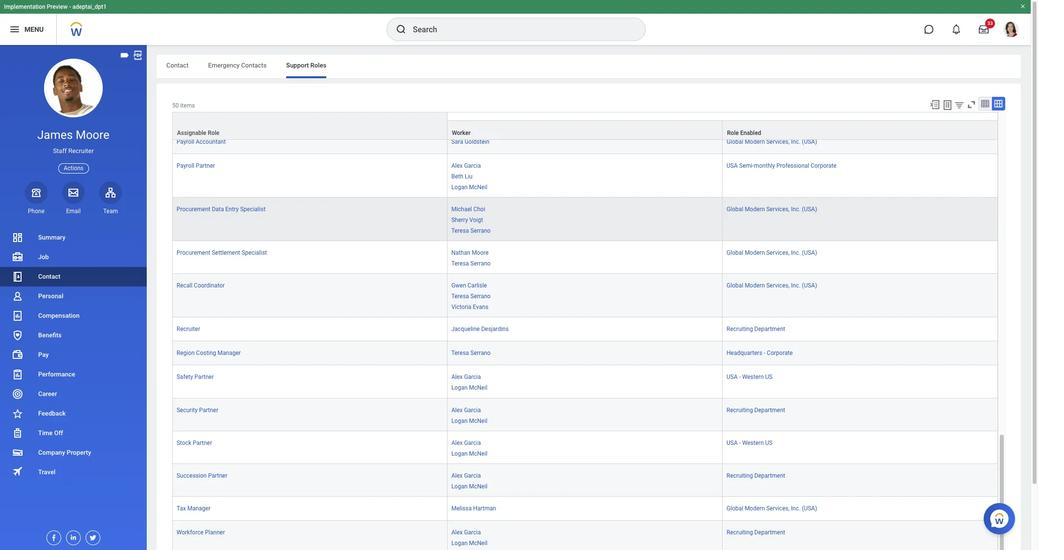 Task type: describe. For each thing, give the bounding box(es) containing it.
department for workforce
[[754, 529, 785, 536]]

menu banner
[[0, 0, 1031, 45]]

enabled
[[740, 130, 761, 137]]

team link
[[99, 181, 122, 215]]

row containing recall coordinator
[[172, 274, 998, 318]]

items
[[180, 102, 195, 109]]

garcia for succession partner
[[464, 473, 481, 479]]

Search Workday  search field
[[413, 19, 625, 40]]

career image
[[12, 388, 23, 400]]

4 modern from the top
[[745, 282, 765, 289]]

performance image
[[12, 369, 23, 381]]

teresa serrano for nathan moore
[[451, 260, 491, 267]]

items selected list for recall coordinator
[[451, 280, 506, 311]]

4 inc. from the top
[[791, 282, 801, 289]]

worker button
[[447, 121, 722, 139]]

evans
[[473, 304, 488, 311]]

2 serrano from the top
[[470, 227, 491, 234]]

teresa serrano link for gwen carlisle
[[451, 291, 491, 300]]

roles
[[310, 62, 326, 69]]

menu button
[[0, 14, 56, 45]]

gwen
[[451, 282, 466, 289]]

actions button
[[58, 163, 89, 174]]

serrano for region costing manager
[[470, 350, 491, 357]]

1 alex garcia link from the top
[[451, 160, 481, 169]]

emergency
[[208, 62, 240, 69]]

hartman
[[473, 505, 496, 512]]

feedback
[[38, 410, 66, 417]]

row containing tax manager
[[172, 497, 998, 521]]

3 global from the top
[[727, 250, 743, 256]]

3 global modern services, inc. (usa) link from the top
[[727, 248, 817, 256]]

2 role from the left
[[727, 130, 739, 137]]

2 items selected list from the top
[[451, 160, 503, 191]]

choi
[[473, 206, 485, 213]]

western for stock partner
[[742, 440, 764, 447]]

role enabled button
[[723, 121, 998, 139]]

contacts
[[241, 62, 267, 69]]

alex garcia link for security partner
[[451, 405, 481, 414]]

3 services, from the top
[[766, 250, 790, 256]]

time off image
[[12, 428, 23, 439]]

2 teresa from the top
[[451, 227, 469, 234]]

nathan
[[451, 250, 470, 256]]

global for hartman
[[727, 505, 743, 512]]

items selected list for workforce planner
[[451, 527, 503, 548]]

logan for workforce planner
[[451, 540, 468, 547]]

- inside menu banner
[[69, 3, 71, 10]]

travel link
[[0, 463, 147, 482]]

alex garcia for security partner
[[451, 407, 481, 414]]

time off link
[[0, 424, 147, 443]]

1 department from the top
[[754, 326, 785, 333]]

1 garcia from the top
[[464, 162, 481, 169]]

job image
[[12, 251, 23, 263]]

1 recruiting from the top
[[727, 326, 753, 333]]

contact image
[[12, 271, 23, 283]]

logan for stock partner
[[451, 450, 468, 457]]

data
[[212, 206, 224, 213]]

department for security
[[754, 407, 785, 414]]

workforce
[[177, 529, 204, 536]]

serrano for nathan moore
[[470, 260, 491, 267]]

headquarters - corporate link
[[727, 348, 793, 357]]

services, for melissa hartman
[[766, 505, 790, 512]]

partner for succession partner
[[208, 473, 227, 479]]

alex garcia link for stock partner
[[451, 438, 481, 447]]

table image
[[980, 99, 990, 109]]

job
[[38, 253, 49, 261]]

nathan moore link
[[451, 248, 489, 256]]

items selected list for procurement settlement specialist
[[451, 248, 506, 268]]

settlement
[[212, 250, 240, 256]]

security partner link
[[177, 405, 218, 414]]

logan mcneil for workforce planner
[[451, 540, 487, 547]]

logan mcneil link for stock partner
[[451, 449, 487, 457]]

stock
[[177, 440, 191, 447]]

2 teresa serrano from the top
[[451, 227, 491, 234]]

job link
[[0, 248, 147, 267]]

payroll accountant link
[[177, 136, 226, 145]]

select to filter grid data image
[[954, 100, 965, 110]]

assignable role row
[[172, 112, 998, 140]]

tax manager
[[177, 505, 210, 512]]

usa semi-monthly professional corporate
[[727, 162, 837, 169]]

row containing payroll accountant
[[172, 130, 998, 154]]

4 services, from the top
[[766, 282, 790, 289]]

mcneil for succession partner
[[469, 483, 487, 490]]

michael choi link
[[451, 204, 485, 213]]

sara goldstein link
[[451, 136, 489, 145]]

personal
[[38, 293, 63, 300]]

recruiting department for workforce
[[727, 529, 785, 536]]

items selected list containing ian murray
[[451, 94, 506, 124]]

modern for hartman
[[745, 505, 765, 512]]

off
[[54, 430, 63, 437]]

email button
[[62, 181, 85, 215]]

teresa serrano link for region costing manager
[[451, 348, 491, 357]]

1 alex garcia from the top
[[451, 162, 481, 169]]

0 horizontal spatial manager
[[187, 505, 210, 512]]

logan mcneil for security partner
[[451, 418, 487, 424]]

- for safety partner
[[739, 374, 741, 381]]

teresa for gwen carlisle
[[451, 293, 469, 300]]

alex for security partner
[[451, 407, 463, 414]]

usa - western us link for safety partner
[[727, 372, 773, 381]]

profile logan mcneil image
[[1003, 22, 1019, 39]]

procurement settlement specialist
[[177, 250, 267, 256]]

fullscreen image
[[966, 99, 977, 110]]

tax manager link
[[177, 503, 210, 512]]

1 teresa serrano from the top
[[451, 116, 491, 123]]

4 global modern services, inc. (usa) link from the top
[[727, 280, 817, 289]]

twitter image
[[86, 531, 97, 542]]

3 inc. from the top
[[791, 250, 801, 256]]

department for succession
[[754, 473, 785, 479]]

1 teresa serrano link from the top
[[451, 114, 491, 123]]

1 serrano from the top
[[470, 116, 491, 123]]

us for stock partner
[[765, 440, 773, 447]]

search image
[[395, 23, 407, 35]]

recruiting department link for workforce
[[727, 527, 785, 536]]

tax
[[177, 505, 186, 512]]

garcia for safety partner
[[464, 374, 481, 381]]

teresa serrano link for nathan moore
[[451, 258, 491, 267]]

1 horizontal spatial recruiter
[[177, 326, 200, 333]]

mail image
[[68, 187, 79, 199]]

coordinator
[[194, 282, 225, 289]]

partner for security partner
[[199, 407, 218, 414]]

50 items
[[172, 102, 195, 109]]

garcia for workforce planner
[[464, 529, 481, 536]]

actions
[[64, 165, 84, 172]]

modern for choi
[[745, 206, 765, 213]]

victoria evans
[[451, 304, 488, 311]]

logan mcneil for succession partner
[[451, 483, 487, 490]]

recruiter inside navigation pane region
[[68, 147, 94, 155]]

1 alex from the top
[[451, 162, 463, 169]]

alex garcia link for workforce planner
[[451, 527, 481, 536]]

recruiting department link for security
[[727, 405, 785, 414]]

email james moore element
[[62, 207, 85, 215]]

benefits link
[[0, 326, 147, 345]]

planner
[[205, 529, 225, 536]]

phone
[[28, 208, 45, 215]]

career link
[[0, 385, 147, 404]]

safety
[[177, 374, 193, 381]]

global modern services, inc. (usa) for melissa hartman
[[727, 505, 817, 512]]

procurement for procurement data entry specialist
[[177, 206, 210, 213]]

ian murray
[[451, 105, 479, 112]]

james moore
[[37, 128, 109, 142]]

victoria
[[451, 304, 471, 311]]

personal link
[[0, 287, 147, 306]]

0 vertical spatial specialist
[[240, 206, 266, 213]]

costing
[[196, 350, 216, 357]]

staff recruiter
[[53, 147, 94, 155]]

partner for stock partner
[[193, 440, 212, 447]]

recruiting for security
[[727, 407, 753, 414]]

usa semi-monthly professional corporate link
[[727, 160, 837, 169]]

mcneil for security partner
[[469, 418, 487, 424]]

1 recruiting department link from the top
[[727, 324, 785, 333]]

beth
[[451, 173, 463, 180]]

justify image
[[9, 23, 21, 35]]

mcneil for safety partner
[[469, 385, 487, 392]]

monthly
[[754, 162, 775, 169]]

(usa) for melissa hartman
[[802, 505, 817, 512]]

garcia for security partner
[[464, 407, 481, 414]]

alex for workforce planner
[[451, 529, 463, 536]]

row containing ian murray
[[172, 86, 998, 130]]

procurement for procurement settlement specialist
[[177, 250, 210, 256]]

compensation link
[[0, 306, 147, 326]]

recruiting department link for succession
[[727, 471, 785, 479]]

beth liu
[[451, 173, 473, 180]]

summary link
[[0, 228, 147, 248]]

payroll for payroll partner
[[177, 162, 194, 169]]

sara
[[451, 138, 463, 145]]

career
[[38, 390, 57, 398]]

phone button
[[25, 181, 47, 215]]

security
[[177, 407, 198, 414]]

serrano for gwen carlisle
[[470, 293, 491, 300]]

melissa
[[451, 505, 472, 512]]

company property image
[[12, 447, 23, 459]]

tab list containing contact
[[157, 55, 1021, 78]]

garcia for stock partner
[[464, 440, 481, 447]]

modern for goldstein
[[745, 138, 765, 145]]

33
[[987, 21, 993, 26]]

goldstein
[[465, 138, 489, 145]]

semi-
[[739, 162, 754, 169]]

global modern services, inc. (usa) for michael choi
[[727, 206, 817, 213]]

performance
[[38, 371, 75, 378]]

alex garcia link for succession partner
[[451, 471, 481, 479]]

notifications large image
[[952, 24, 961, 34]]

procurement settlement specialist link
[[177, 248, 267, 256]]

pay image
[[12, 349, 23, 361]]

payroll partner link
[[177, 160, 215, 169]]

1 logan mcneil from the top
[[451, 184, 487, 191]]

usa for safety partner
[[727, 374, 738, 381]]

logan mcneil link for security partner
[[451, 416, 487, 424]]

3 global modern services, inc. (usa) from the top
[[727, 250, 817, 256]]

alex garcia for stock partner
[[451, 440, 481, 447]]

row containing procurement settlement specialist
[[172, 241, 998, 274]]

mcneil for stock partner
[[469, 450, 487, 457]]

row containing region costing manager
[[172, 342, 998, 366]]

row containing succession partner
[[172, 464, 998, 497]]

alex garcia link for safety partner
[[451, 372, 481, 381]]

melissa hartman
[[451, 505, 496, 512]]

pay
[[38, 351, 49, 359]]

tag image
[[119, 50, 130, 61]]

close environment banner image
[[1020, 3, 1026, 9]]

inc. for melissa hartman
[[791, 505, 801, 512]]



Task type: locate. For each thing, give the bounding box(es) containing it.
contact up 50
[[166, 62, 189, 69]]

0 horizontal spatial recruiter
[[68, 147, 94, 155]]

4 logan mcneil from the top
[[451, 450, 487, 457]]

items selected list
[[451, 94, 506, 124], [451, 160, 503, 191], [451, 204, 506, 235], [451, 248, 506, 268], [451, 280, 506, 311], [451, 372, 503, 392], [451, 405, 503, 425], [451, 438, 503, 458], [451, 471, 503, 491], [451, 527, 503, 548]]

serrano down nathan moore
[[470, 260, 491, 267]]

recruiter up region
[[177, 326, 200, 333]]

teresa down jacqueline
[[451, 350, 469, 357]]

role left 'enabled'
[[727, 130, 739, 137]]

4 teresa from the top
[[451, 293, 469, 300]]

alex for stock partner
[[451, 440, 463, 447]]

4 items selected list from the top
[[451, 248, 506, 268]]

safety partner
[[177, 374, 214, 381]]

phone james moore element
[[25, 207, 47, 215]]

3 logan from the top
[[451, 418, 468, 424]]

moore up 'staff recruiter'
[[76, 128, 109, 142]]

jacqueline desjardins
[[451, 326, 509, 333]]

1 vertical spatial usa - western us
[[727, 440, 773, 447]]

3 garcia from the top
[[464, 407, 481, 414]]

recruiter
[[68, 147, 94, 155], [177, 326, 200, 333]]

recruiting for succession
[[727, 473, 753, 479]]

mcneil for workforce planner
[[469, 540, 487, 547]]

serrano up evans
[[470, 293, 491, 300]]

3 usa from the top
[[727, 440, 738, 447]]

4 teresa serrano from the top
[[451, 293, 491, 300]]

desjardins
[[481, 326, 509, 333]]

1 vertical spatial recruiter
[[177, 326, 200, 333]]

15 row from the top
[[172, 521, 998, 550]]

region costing manager
[[177, 350, 241, 357]]

1 horizontal spatial contact
[[166, 62, 189, 69]]

- for stock partner
[[739, 440, 741, 447]]

1 vertical spatial payroll
[[177, 162, 194, 169]]

5 garcia from the top
[[464, 473, 481, 479]]

moore right nathan
[[472, 250, 489, 256]]

3 modern from the top
[[745, 250, 765, 256]]

emergency contacts
[[208, 62, 267, 69]]

global for goldstein
[[727, 138, 743, 145]]

9 row from the top
[[172, 342, 998, 366]]

procurement data entry specialist link
[[177, 204, 266, 213]]

sherry voigt link
[[451, 215, 483, 223]]

company
[[38, 449, 65, 456]]

alex garcia link
[[451, 160, 481, 169], [451, 372, 481, 381], [451, 405, 481, 414], [451, 438, 481, 447], [451, 471, 481, 479], [451, 527, 481, 536]]

4 serrano from the top
[[470, 293, 491, 300]]

alex
[[451, 162, 463, 169], [451, 374, 463, 381], [451, 407, 463, 414], [451, 440, 463, 447], [451, 473, 463, 479], [451, 529, 463, 536]]

14 row from the top
[[172, 497, 998, 521]]

email
[[66, 208, 81, 215]]

view team image
[[105, 187, 116, 199]]

0 horizontal spatial contact
[[38, 273, 60, 280]]

services, for michael choi
[[766, 206, 790, 213]]

usa - western us for safety partner
[[727, 374, 773, 381]]

moore for james moore
[[76, 128, 109, 142]]

implementation
[[4, 3, 45, 10]]

0 horizontal spatial cell
[[172, 86, 447, 130]]

procurement inside procurement settlement specialist link
[[177, 250, 210, 256]]

50
[[172, 102, 179, 109]]

2 alex garcia from the top
[[451, 374, 481, 381]]

items selected list for succession partner
[[451, 471, 503, 491]]

6 logan from the top
[[451, 540, 468, 547]]

3 department from the top
[[754, 473, 785, 479]]

inc. for sara goldstein
[[791, 138, 801, 145]]

recruiter down james moore
[[68, 147, 94, 155]]

teresa serrano
[[451, 116, 491, 123], [451, 227, 491, 234], [451, 260, 491, 267], [451, 293, 491, 300], [451, 350, 491, 357]]

1 usa from the top
[[727, 162, 738, 169]]

partner down payroll accountant
[[196, 162, 215, 169]]

expand table image
[[994, 99, 1003, 109]]

1 mcneil from the top
[[469, 184, 487, 191]]

0 vertical spatial moore
[[76, 128, 109, 142]]

6 logan mcneil from the top
[[451, 540, 487, 547]]

michael choi
[[451, 206, 485, 213]]

teresa serrano link down gwen carlisle
[[451, 291, 491, 300]]

global modern services, inc. (usa) link for sara goldstein
[[727, 136, 817, 145]]

corporate right professional
[[811, 162, 837, 169]]

teresa up victoria
[[451, 293, 469, 300]]

time
[[38, 430, 53, 437]]

recruiting
[[727, 326, 753, 333], [727, 407, 753, 414], [727, 473, 753, 479], [727, 529, 753, 536]]

jacqueline desjardins link
[[451, 324, 509, 333]]

personal image
[[12, 291, 23, 302]]

sherry
[[451, 217, 468, 223]]

benefits
[[38, 332, 62, 339]]

1 vertical spatial usa
[[727, 374, 738, 381]]

4 recruiting from the top
[[727, 529, 753, 536]]

sherry voigt
[[451, 217, 483, 223]]

contact inside navigation pane region
[[38, 273, 60, 280]]

recruiting for workforce
[[727, 529, 753, 536]]

voigt
[[469, 217, 483, 223]]

ian
[[451, 105, 459, 112]]

travel image
[[12, 466, 23, 478]]

feedback link
[[0, 404, 147, 424]]

stock partner
[[177, 440, 212, 447]]

procurement left settlement on the top left of the page
[[177, 250, 210, 256]]

1 logan mcneil link from the top
[[451, 182, 487, 191]]

usa - western us link for stock partner
[[727, 438, 773, 447]]

corporate inside usa semi-monthly professional corporate link
[[811, 162, 837, 169]]

5 teresa serrano link from the top
[[451, 348, 491, 357]]

serrano
[[470, 116, 491, 123], [470, 227, 491, 234], [470, 260, 491, 267], [470, 293, 491, 300], [470, 350, 491, 357]]

0 vertical spatial contact
[[166, 62, 189, 69]]

2 alex from the top
[[451, 374, 463, 381]]

carlisle
[[468, 282, 487, 289]]

compensation image
[[12, 310, 23, 322]]

logan for succession partner
[[451, 483, 468, 490]]

1 vertical spatial us
[[765, 440, 773, 447]]

row containing procurement data entry specialist
[[172, 198, 998, 241]]

2 cell from the left
[[723, 86, 998, 130]]

0 vertical spatial western
[[742, 374, 764, 381]]

benefits image
[[12, 330, 23, 341]]

3 logan mcneil link from the top
[[451, 416, 487, 424]]

1 horizontal spatial role
[[727, 130, 739, 137]]

0 vertical spatial corporate
[[811, 162, 837, 169]]

4 (usa) from the top
[[802, 282, 817, 289]]

3 (usa) from the top
[[802, 250, 817, 256]]

logan
[[451, 184, 468, 191], [451, 385, 468, 392], [451, 418, 468, 424], [451, 450, 468, 457], [451, 483, 468, 490], [451, 540, 468, 547]]

1 inc. from the top
[[791, 138, 801, 145]]

1 vertical spatial specialist
[[242, 250, 267, 256]]

jacqueline
[[451, 326, 480, 333]]

1 cell from the left
[[172, 86, 447, 130]]

corporate inside headquarters - corporate link
[[767, 350, 793, 357]]

6 logan mcneil link from the top
[[451, 538, 487, 547]]

procurement
[[177, 206, 210, 213], [177, 250, 210, 256]]

4 row from the top
[[172, 154, 998, 198]]

linkedin image
[[67, 531, 77, 542]]

3 recruiting from the top
[[727, 473, 753, 479]]

5 (usa) from the top
[[802, 505, 817, 512]]

1 services, from the top
[[766, 138, 790, 145]]

teresa serrano link down "sherry voigt"
[[451, 225, 491, 234]]

partner right succession
[[208, 473, 227, 479]]

usa - western us link
[[727, 372, 773, 381], [727, 438, 773, 447]]

recall coordinator
[[177, 282, 225, 289]]

alex garcia for safety partner
[[451, 374, 481, 381]]

specialist right settlement on the top left of the page
[[242, 250, 267, 256]]

0 horizontal spatial role
[[208, 130, 219, 137]]

1 vertical spatial usa - western us link
[[727, 438, 773, 447]]

4 global modern services, inc. (usa) from the top
[[727, 282, 817, 289]]

items selected list for security partner
[[451, 405, 503, 425]]

partner
[[196, 162, 215, 169], [195, 374, 214, 381], [199, 407, 218, 414], [193, 440, 212, 447], [208, 473, 227, 479]]

partner for safety partner
[[195, 374, 214, 381]]

staff
[[53, 147, 67, 155]]

global modern services, inc. (usa) link for melissa hartman
[[727, 503, 817, 512]]

procurement left data on the top of page
[[177, 206, 210, 213]]

items selected list for procurement data entry specialist
[[451, 204, 506, 235]]

5 alex garcia link from the top
[[451, 471, 481, 479]]

recruiting department
[[727, 326, 785, 333], [727, 407, 785, 414], [727, 473, 785, 479], [727, 529, 785, 536]]

teresa serrano for region costing manager
[[451, 350, 491, 357]]

recruiting department for succession
[[727, 473, 785, 479]]

teresa for nathan moore
[[451, 260, 469, 267]]

modern
[[745, 138, 765, 145], [745, 206, 765, 213], [745, 250, 765, 256], [745, 282, 765, 289], [745, 505, 765, 512]]

alex garcia for workforce planner
[[451, 529, 481, 536]]

1 vertical spatial western
[[742, 440, 764, 447]]

region costing manager link
[[177, 348, 241, 357]]

3 alex garcia from the top
[[451, 407, 481, 414]]

row containing payroll partner
[[172, 154, 998, 198]]

james
[[37, 128, 73, 142]]

teresa down ian
[[451, 116, 469, 123]]

2 recruiting from the top
[[727, 407, 753, 414]]

navigation pane region
[[0, 45, 147, 550]]

5 global from the top
[[727, 505, 743, 512]]

summary
[[38, 234, 65, 241]]

(usa)
[[802, 138, 817, 145], [802, 206, 817, 213], [802, 250, 817, 256], [802, 282, 817, 289], [802, 505, 817, 512]]

0 vertical spatial payroll
[[177, 138, 194, 145]]

items selected list containing michael choi
[[451, 204, 506, 235]]

4 alex garcia from the top
[[451, 440, 481, 447]]

logan mcneil for stock partner
[[451, 450, 487, 457]]

(usa) for sara goldstein
[[802, 138, 817, 145]]

row containing safety partner
[[172, 366, 998, 398]]

contact
[[166, 62, 189, 69], [38, 273, 60, 280]]

usa - western us
[[727, 374, 773, 381], [727, 440, 773, 447]]

1 teresa from the top
[[451, 116, 469, 123]]

11 row from the top
[[172, 398, 998, 431]]

teresa serrano down nathan moore
[[451, 260, 491, 267]]

1 vertical spatial contact
[[38, 273, 60, 280]]

manager right costing
[[218, 350, 241, 357]]

2 inc. from the top
[[791, 206, 801, 213]]

1 role from the left
[[208, 130, 219, 137]]

team james moore element
[[99, 207, 122, 215]]

1 horizontal spatial moore
[[472, 250, 489, 256]]

menu
[[24, 25, 44, 33]]

3 teresa serrano from the top
[[451, 260, 491, 267]]

0 vertical spatial usa - western us link
[[727, 372, 773, 381]]

services, for sara goldstein
[[766, 138, 790, 145]]

2 usa - western us link from the top
[[727, 438, 773, 447]]

1 recruiting department from the top
[[727, 326, 785, 333]]

teresa serrano down "sherry voigt"
[[451, 227, 491, 234]]

headquarters - corporate
[[727, 350, 793, 357]]

- for region costing manager
[[764, 350, 765, 357]]

3 alex garcia link from the top
[[451, 405, 481, 414]]

facebook image
[[47, 531, 58, 542]]

2 modern from the top
[[745, 206, 765, 213]]

2 recruiting department from the top
[[727, 407, 785, 414]]

serrano down voigt
[[470, 227, 491, 234]]

workforce planner
[[177, 529, 225, 536]]

1 horizontal spatial corporate
[[811, 162, 837, 169]]

2 procurement from the top
[[177, 250, 210, 256]]

preview
[[47, 3, 68, 10]]

melissa hartman link
[[451, 503, 496, 512]]

moore
[[76, 128, 109, 142], [472, 250, 489, 256]]

contact link
[[0, 267, 147, 287]]

0 horizontal spatial corporate
[[767, 350, 793, 357]]

partner right stock
[[193, 440, 212, 447]]

company property link
[[0, 443, 147, 463]]

implementation preview -   adeptai_dpt1
[[4, 3, 107, 10]]

travel
[[38, 469, 56, 476]]

teresa serrano for gwen carlisle
[[451, 293, 491, 300]]

list containing summary
[[0, 228, 147, 482]]

safety partner link
[[177, 372, 214, 381]]

1 logan from the top
[[451, 184, 468, 191]]

row containing workforce planner
[[172, 521, 998, 550]]

4 global from the top
[[727, 282, 743, 289]]

3 teresa serrano link from the top
[[451, 258, 491, 267]]

4 logan from the top
[[451, 450, 468, 457]]

assignable role button
[[173, 113, 447, 139]]

view printable version (pdf) image
[[133, 50, 143, 61]]

victoria evans link
[[451, 302, 488, 311]]

export to excel image
[[930, 99, 940, 110]]

2 vertical spatial usa
[[727, 440, 738, 447]]

row containing stock partner
[[172, 431, 998, 464]]

items selected list for stock partner
[[451, 438, 503, 458]]

workforce planner link
[[177, 527, 225, 536]]

row
[[172, 86, 998, 130], [172, 120, 998, 140], [172, 130, 998, 154], [172, 154, 998, 198], [172, 198, 998, 241], [172, 241, 998, 274], [172, 274, 998, 318], [172, 318, 998, 342], [172, 342, 998, 366], [172, 366, 998, 398], [172, 398, 998, 431], [172, 431, 998, 464], [172, 464, 998, 497], [172, 497, 998, 521], [172, 521, 998, 550]]

0 vertical spatial usa - western us
[[727, 374, 773, 381]]

items selected list for safety partner
[[451, 372, 503, 392]]

teresa serrano link down nathan moore
[[451, 258, 491, 267]]

recall
[[177, 282, 192, 289]]

items selected list containing gwen carlisle
[[451, 280, 506, 311]]

role
[[208, 130, 219, 137], [727, 130, 739, 137]]

3 row from the top
[[172, 130, 998, 154]]

payroll down payroll accountant
[[177, 162, 194, 169]]

row containing recruiter
[[172, 318, 998, 342]]

1 global from the top
[[727, 138, 743, 145]]

payroll for payroll accountant
[[177, 138, 194, 145]]

inc. for michael choi
[[791, 206, 801, 213]]

usa for stock partner
[[727, 440, 738, 447]]

1 horizontal spatial cell
[[723, 86, 998, 130]]

logan mcneil link for workforce planner
[[451, 538, 487, 547]]

global modern services, inc. (usa)
[[727, 138, 817, 145], [727, 206, 817, 213], [727, 250, 817, 256], [727, 282, 817, 289], [727, 505, 817, 512]]

0 vertical spatial manager
[[218, 350, 241, 357]]

phone image
[[29, 187, 43, 199]]

feedback image
[[12, 408, 23, 420]]

5 logan mcneil from the top
[[451, 483, 487, 490]]

teresa down nathan
[[451, 260, 469, 267]]

1 usa - western us from the top
[[727, 374, 773, 381]]

row containing worker
[[172, 120, 998, 140]]

1 usa - western us link from the top
[[727, 372, 773, 381]]

global for choi
[[727, 206, 743, 213]]

assignable
[[177, 130, 206, 137]]

contact inside tab list
[[166, 62, 189, 69]]

assignable role
[[177, 130, 219, 137]]

13 row from the top
[[172, 464, 998, 497]]

6 row from the top
[[172, 241, 998, 274]]

0 vertical spatial us
[[765, 374, 773, 381]]

professional
[[777, 162, 809, 169]]

3 serrano from the top
[[470, 260, 491, 267]]

1 (usa) from the top
[[802, 138, 817, 145]]

2 mcneil from the top
[[469, 385, 487, 392]]

role enabled
[[727, 130, 761, 137]]

6 alex garcia from the top
[[451, 529, 481, 536]]

list
[[0, 228, 147, 482]]

items selected list containing nathan moore
[[451, 248, 506, 268]]

inbox large image
[[979, 24, 989, 34]]

1 global modern services, inc. (usa) link from the top
[[727, 136, 817, 145]]

moore for nathan moore
[[472, 250, 489, 256]]

teresa serrano link down jacqueline
[[451, 348, 491, 357]]

us
[[765, 374, 773, 381], [765, 440, 773, 447]]

teresa serrano link down murray
[[451, 114, 491, 123]]

2 teresa serrano link from the top
[[451, 225, 491, 234]]

specialist right 'entry' at left
[[240, 206, 266, 213]]

(usa) for michael choi
[[802, 206, 817, 213]]

role inside "row"
[[208, 130, 219, 137]]

teresa serrano down jacqueline
[[451, 350, 491, 357]]

moore inside items selected list
[[472, 250, 489, 256]]

5 services, from the top
[[766, 505, 790, 512]]

logan mcneil link for succession partner
[[451, 481, 487, 490]]

payroll accountant
[[177, 138, 226, 145]]

logan for safety partner
[[451, 385, 468, 392]]

usa - western us for stock partner
[[727, 440, 773, 447]]

0 vertical spatial usa
[[727, 162, 738, 169]]

2 us from the top
[[765, 440, 773, 447]]

0 horizontal spatial moore
[[76, 128, 109, 142]]

0 vertical spatial procurement
[[177, 206, 210, 213]]

partner right security
[[199, 407, 218, 414]]

teresa down sherry
[[451, 227, 469, 234]]

corporate right headquarters
[[767, 350, 793, 357]]

1 horizontal spatial manager
[[218, 350, 241, 357]]

export to worksheets image
[[942, 99, 953, 111]]

4 logan mcneil link from the top
[[451, 449, 487, 457]]

row containing security partner
[[172, 398, 998, 431]]

1 vertical spatial moore
[[472, 250, 489, 256]]

4 mcneil from the top
[[469, 450, 487, 457]]

moore inside navigation pane region
[[76, 128, 109, 142]]

3 items selected list from the top
[[451, 204, 506, 235]]

serrano down jacqueline desjardins
[[470, 350, 491, 357]]

5 mcneil from the top
[[469, 483, 487, 490]]

teresa serrano up victoria evans 'link'
[[451, 293, 491, 300]]

recruiting department for security
[[727, 407, 785, 414]]

payroll partner
[[177, 162, 215, 169]]

4 department from the top
[[754, 529, 785, 536]]

6 alex from the top
[[451, 529, 463, 536]]

tab list
[[157, 55, 1021, 78]]

partner right safety
[[195, 374, 214, 381]]

logan for security partner
[[451, 418, 468, 424]]

5 alex from the top
[[451, 473, 463, 479]]

4 teresa serrano link from the top
[[451, 291, 491, 300]]

2 payroll from the top
[[177, 162, 194, 169]]

us for safety partner
[[765, 374, 773, 381]]

michael
[[451, 206, 472, 213]]

global modern services, inc. (usa) for sara goldstein
[[727, 138, 817, 145]]

0 vertical spatial recruiter
[[68, 147, 94, 155]]

serrano down murray
[[470, 116, 491, 123]]

5 serrano from the top
[[470, 350, 491, 357]]

role up accountant
[[208, 130, 219, 137]]

5 global modern services, inc. (usa) from the top
[[727, 505, 817, 512]]

teresa serrano down murray
[[451, 116, 491, 123]]

1 global modern services, inc. (usa) from the top
[[727, 138, 817, 145]]

manager right the tax at the left bottom of the page
[[187, 505, 210, 512]]

cell
[[172, 86, 447, 130], [723, 86, 998, 130]]

toolbar
[[925, 97, 1005, 112]]

1 western from the top
[[742, 374, 764, 381]]

compensation
[[38, 312, 80, 319]]

contact up personal
[[38, 273, 60, 280]]

murray
[[461, 105, 479, 112]]

global modern services, inc. (usa) link for michael choi
[[727, 204, 817, 213]]

logan mcneil for safety partner
[[451, 385, 487, 392]]

3 teresa from the top
[[451, 260, 469, 267]]

5 items selected list from the top
[[451, 280, 506, 311]]

mcneil
[[469, 184, 487, 191], [469, 385, 487, 392], [469, 418, 487, 424], [469, 450, 487, 457], [469, 483, 487, 490], [469, 540, 487, 547]]

gwen carlisle
[[451, 282, 487, 289]]

support
[[286, 62, 309, 69]]

1 vertical spatial manager
[[187, 505, 210, 512]]

alex for safety partner
[[451, 374, 463, 381]]

western
[[742, 374, 764, 381], [742, 440, 764, 447]]

4 alex garcia link from the top
[[451, 438, 481, 447]]

2 (usa) from the top
[[802, 206, 817, 213]]

payroll down assignable
[[177, 138, 194, 145]]

1 vertical spatial procurement
[[177, 250, 210, 256]]

teresa
[[451, 116, 469, 123], [451, 227, 469, 234], [451, 260, 469, 267], [451, 293, 469, 300], [451, 350, 469, 357]]

teresa for region costing manager
[[451, 350, 469, 357]]

summary image
[[12, 232, 23, 244]]

1 vertical spatial corporate
[[767, 350, 793, 357]]

5 inc. from the top
[[791, 505, 801, 512]]

2 global modern services, inc. (usa) link from the top
[[727, 204, 817, 213]]

team
[[103, 208, 118, 215]]

partner for payroll partner
[[196, 162, 215, 169]]



Task type: vqa. For each thing, say whether or not it's contained in the screenshot.
hr services
no



